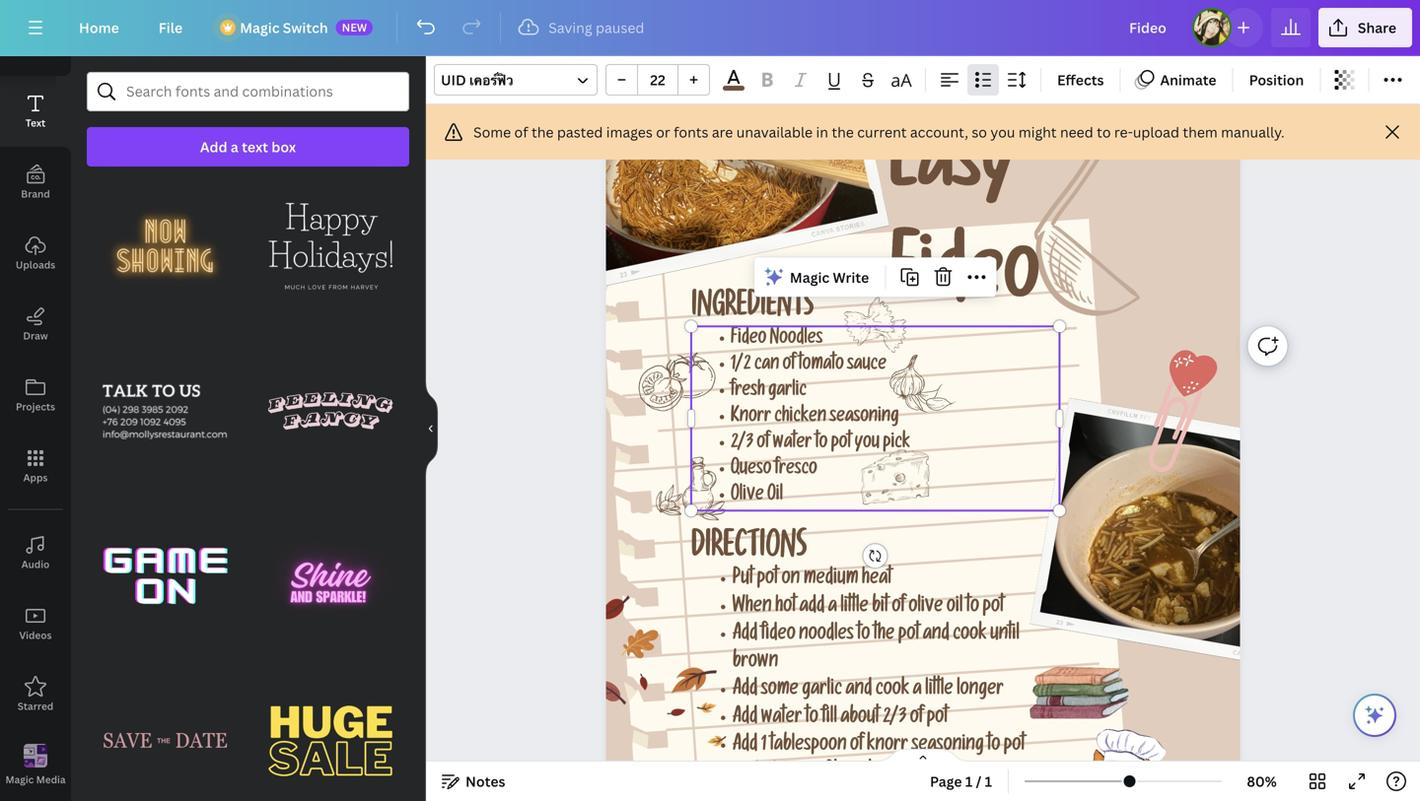 Task type: locate. For each thing, give the bounding box(es) containing it.
garlic
[[768, 383, 807, 403], [802, 682, 842, 702]]

water up fresco
[[773, 435, 812, 455]]

the inside put pot on medium heat when hot add a little bit of olive oil to pot add fideo noodles to the pot and cook until brown add some garlic and cook a little longer add water to fill about 2/3 of pot add 1 tablespoon of knorr seasoning to pot and 1/2 can of tomato sauce
[[874, 626, 895, 647]]

2 vertical spatial and
[[733, 765, 759, 786]]

a left text on the top left
[[231, 138, 239, 156]]

of
[[514, 123, 528, 142], [783, 357, 796, 377], [757, 435, 770, 455], [892, 598, 905, 619], [910, 709, 923, 730], [850, 737, 864, 758], [817, 765, 830, 786]]

to left re-
[[1097, 123, 1111, 142]]

tomato inside fideo noodles 1/2 can of tomato sauce
[[799, 357, 844, 377]]

1 horizontal spatial magic
[[240, 18, 280, 37]]

seasoning inside put pot on medium heat when hot add a little bit of olive oil to pot add fideo noodles to the pot and cook until brown add some garlic and cook a little longer add water to fill about 2/3 of pot add 1 tablespoon of knorr seasoning to pot and 1/2 can of tomato sauce
[[912, 737, 984, 758]]

2/3 inside put pot on medium heat when hot add a little bit of olive oil to pot add fideo noodles to the pot and cook until brown add some garlic and cook a little longer add water to fill about 2/3 of pot add 1 tablespoon of knorr seasoning to pot and 1/2 can of tomato sauce
[[883, 709, 907, 730]]

1/2 down tablespoon
[[763, 765, 784, 786]]

pot
[[831, 435, 852, 455], [757, 571, 778, 591], [983, 598, 1004, 619], [898, 626, 920, 647], [927, 709, 948, 730], [1004, 737, 1025, 758]]

cook down oil
[[953, 626, 987, 647]]

magic for magic write
[[790, 268, 830, 287]]

1 vertical spatial can
[[787, 765, 814, 786]]

cook
[[953, 626, 987, 647], [876, 682, 910, 702]]

add a text box
[[200, 138, 296, 156]]

1 vertical spatial garlic
[[802, 682, 842, 702]]

#725039 image
[[723, 86, 745, 91]]

2 vertical spatial magic
[[5, 774, 34, 787]]

magic inside "main" menu bar
[[240, 18, 280, 37]]

1 horizontal spatial 1/2
[[763, 765, 784, 786]]

0 horizontal spatial the
[[532, 123, 554, 142]]

0 vertical spatial can
[[755, 357, 780, 377]]

0 horizontal spatial you
[[855, 435, 880, 455]]

1 horizontal spatial can
[[787, 765, 814, 786]]

fideo noodles 1/2 can of tomato sauce
[[731, 331, 887, 377]]

tomato
[[799, 357, 844, 377], [834, 765, 881, 786]]

need
[[1060, 123, 1094, 142]]

starred
[[18, 700, 53, 714]]

water
[[773, 435, 812, 455], [761, 709, 802, 730]]

magic inside 'magic media' button
[[5, 774, 34, 787]]

videos button
[[0, 589, 71, 660]]

images
[[606, 123, 653, 142]]

a
[[231, 138, 239, 156], [828, 598, 837, 619], [913, 682, 922, 702]]

can up "fresh garlic" on the right
[[755, 357, 780, 377]]

1 horizontal spatial and
[[846, 682, 872, 702]]

current
[[857, 123, 907, 142]]

and
[[923, 626, 950, 647], [846, 682, 872, 702], [733, 765, 759, 786]]

1 left tablespoon
[[761, 737, 767, 758]]

write
[[833, 268, 869, 287]]

fideo inside fideo noodles 1/2 can of tomato sauce
[[731, 331, 767, 350]]

fideo for fideo noodles 1/2 can of tomato sauce
[[731, 331, 767, 350]]

to down chicken
[[815, 435, 828, 455]]

fresh garlic
[[731, 383, 807, 403]]

0 horizontal spatial seasoning
[[830, 409, 899, 429]]

are
[[712, 123, 733, 142]]

fresh
[[731, 383, 765, 403]]

saving paused
[[549, 18, 645, 37]]

1 vertical spatial water
[[761, 709, 802, 730]]

magic left media
[[5, 774, 34, 787]]

canva assistant image
[[1363, 704, 1387, 728]]

Design title text field
[[1114, 8, 1185, 47]]

pot up show pages image
[[927, 709, 948, 730]]

0 vertical spatial water
[[773, 435, 812, 455]]

fideo
[[890, 243, 1040, 326], [731, 331, 767, 350]]

0 vertical spatial magic
[[240, 18, 280, 37]]

1 horizontal spatial 2/3
[[883, 709, 907, 730]]

magic media
[[5, 774, 66, 787]]

pot inside knorr chicken seasoning 2/3 of water to pot you pick queso fresco olive oil
[[831, 435, 852, 455]]

water down some
[[761, 709, 802, 730]]

pot left the pick
[[831, 435, 852, 455]]

olive
[[731, 488, 764, 507]]

in
[[816, 123, 829, 142]]

0 horizontal spatial 1
[[761, 737, 767, 758]]

seasoning up page
[[912, 737, 984, 758]]

0 vertical spatial and
[[923, 626, 950, 647]]

tomato down knorr
[[834, 765, 881, 786]]

tablespoon
[[770, 737, 847, 758]]

1 horizontal spatial seasoning
[[912, 737, 984, 758]]

pasted
[[557, 123, 603, 142]]

0 vertical spatial tomato
[[799, 357, 844, 377]]

1 horizontal spatial the
[[832, 123, 854, 142]]

fideo
[[761, 626, 796, 647]]

starred button
[[0, 660, 71, 731]]

0 horizontal spatial can
[[755, 357, 780, 377]]

magic write button
[[758, 262, 877, 293]]

the left pasted
[[532, 123, 554, 142]]

garlic up chicken
[[768, 383, 807, 403]]

some
[[761, 682, 799, 702]]

a right add
[[828, 598, 837, 619]]

magic left the switch
[[240, 18, 280, 37]]

garlic inside put pot on medium heat when hot add a little bit of olive oil to pot add fideo noodles to the pot and cook until brown add some garlic and cook a little longer add water to fill about 2/3 of pot add 1 tablespoon of knorr seasoning to pot and 1/2 can of tomato sauce
[[802, 682, 842, 702]]

2 vertical spatial a
[[913, 682, 922, 702]]

1 horizontal spatial fideo
[[890, 243, 1040, 326]]

pot right show pages image
[[1004, 737, 1025, 758]]

80%
[[1247, 773, 1277, 792]]

0 vertical spatial sauce
[[847, 357, 887, 377]]

the right the in
[[832, 123, 854, 142]]

little left bit
[[841, 598, 869, 619]]

can down tablespoon
[[787, 765, 814, 786]]

heat
[[862, 571, 892, 591]]

can inside put pot on medium heat when hot add a little bit of olive oil to pot add fideo noodles to the pot and cook until brown add some garlic and cook a little longer add water to fill about 2/3 of pot add 1 tablespoon of knorr seasoning to pot and 1/2 can of tomato sauce
[[787, 765, 814, 786]]

0 horizontal spatial group
[[87, 156, 244, 325]]

pot left on
[[757, 571, 778, 591]]

water inside put pot on medium heat when hot add a little bit of olive oil to pot add fideo noodles to the pot and cook until brown add some garlic and cook a little longer add water to fill about 2/3 of pot add 1 tablespoon of knorr seasoning to pot and 1/2 can of tomato sauce
[[761, 709, 802, 730]]

2/3 down knorr
[[731, 435, 754, 455]]

cook up about
[[876, 682, 910, 702]]

elements button
[[0, 5, 71, 76]]

magic
[[240, 18, 280, 37], [790, 268, 830, 287], [5, 774, 34, 787]]

farfalle pasta illustration image
[[844, 298, 907, 353]]

you
[[991, 123, 1015, 142], [855, 435, 880, 455]]

a inside add a text box button
[[231, 138, 239, 156]]

0 horizontal spatial and
[[733, 765, 759, 786]]

so
[[972, 123, 987, 142]]

1/2 up fresh
[[731, 357, 751, 377]]

garlic up fill
[[802, 682, 842, 702]]

to up page 1 / 1
[[988, 737, 1001, 758]]

1 vertical spatial and
[[846, 682, 872, 702]]

2/3
[[731, 435, 754, 455], [883, 709, 907, 730]]

put pot on medium heat when hot add a little bit of olive oil to pot add fideo noodles to the pot and cook until brown add some garlic and cook a little longer add water to fill about 2/3 of pot add 1 tablespoon of knorr seasoning to pot and 1/2 can of tomato sauce
[[733, 571, 1025, 786]]

1 vertical spatial 2/3
[[883, 709, 907, 730]]

2/3 up knorr
[[883, 709, 907, 730]]

0 horizontal spatial 2/3
[[731, 435, 754, 455]]

1 vertical spatial seasoning
[[912, 737, 984, 758]]

0 vertical spatial cook
[[953, 626, 987, 647]]

sauce down show pages image
[[884, 765, 926, 786]]

videos
[[19, 629, 52, 643]]

magic for magic switch
[[240, 18, 280, 37]]

apps button
[[0, 431, 71, 502]]

1
[[761, 737, 767, 758], [966, 773, 973, 792], [985, 773, 992, 792]]

seasoning up the pick
[[830, 409, 899, 429]]

magic inside magic write button
[[790, 268, 830, 287]]

0 horizontal spatial a
[[231, 138, 239, 156]]

saving paused status
[[509, 16, 654, 39]]

1 right / at the right of page
[[985, 773, 992, 792]]

paused
[[596, 18, 645, 37]]

you left the pick
[[855, 435, 880, 455]]

0 vertical spatial 2/3
[[731, 435, 754, 455]]

uid เคอร์ฟิว button
[[434, 64, 598, 96]]

0 vertical spatial you
[[991, 123, 1015, 142]]

– – number field
[[644, 71, 672, 89]]

noodles
[[770, 331, 823, 350]]

of inside knorr chicken seasoning 2/3 of water to pot you pick queso fresco olive oil
[[757, 435, 770, 455]]

apps
[[23, 472, 48, 485]]

text button
[[0, 76, 71, 147]]

brand button
[[0, 147, 71, 218]]

about
[[841, 709, 880, 730]]

add
[[200, 138, 227, 156], [733, 626, 758, 647], [733, 682, 758, 702], [733, 709, 758, 730], [733, 737, 758, 758]]

0 vertical spatial little
[[841, 598, 869, 619]]

file button
[[143, 8, 198, 47]]

2 horizontal spatial magic
[[790, 268, 830, 287]]

of down noodles
[[783, 357, 796, 377]]

1 vertical spatial cook
[[876, 682, 910, 702]]

tomato down noodles
[[799, 357, 844, 377]]

when
[[733, 598, 772, 619]]

can
[[755, 357, 780, 377], [787, 765, 814, 786]]

hide image
[[425, 382, 438, 476]]

you right so at the right top of page
[[991, 123, 1015, 142]]

1 vertical spatial sauce
[[884, 765, 926, 786]]

sauce down farfalle pasta illustration image
[[847, 357, 887, 377]]

0 horizontal spatial cook
[[876, 682, 910, 702]]

sauce
[[847, 357, 887, 377], [884, 765, 926, 786]]

1 vertical spatial 1/2
[[763, 765, 784, 786]]

seasoning
[[830, 409, 899, 429], [912, 737, 984, 758]]

little left longer
[[925, 682, 954, 702]]

manually.
[[1221, 123, 1285, 142]]

1/2
[[731, 357, 751, 377], [763, 765, 784, 786]]

magic left write
[[790, 268, 830, 287]]

0 vertical spatial 1/2
[[731, 357, 751, 377]]

0 vertical spatial seasoning
[[830, 409, 899, 429]]

0 horizontal spatial fideo
[[731, 331, 767, 350]]

1 vertical spatial fideo
[[731, 331, 767, 350]]

group
[[606, 64, 710, 96], [87, 156, 244, 325], [252, 156, 409, 325]]

2 horizontal spatial the
[[874, 626, 895, 647]]

position
[[1249, 71, 1304, 89]]

little
[[841, 598, 869, 619], [925, 682, 954, 702]]

1 left / at the right of page
[[966, 773, 973, 792]]

0 horizontal spatial 1/2
[[731, 357, 751, 377]]

0 vertical spatial a
[[231, 138, 239, 156]]

chicken
[[775, 409, 827, 429]]

position button
[[1242, 64, 1312, 96]]

audio button
[[0, 518, 71, 589]]

of up the queso
[[757, 435, 770, 455]]

or
[[656, 123, 670, 142]]

easy
[[890, 132, 1017, 215]]

1 vertical spatial magic
[[790, 268, 830, 287]]

main menu bar
[[0, 0, 1420, 56]]

seasoning inside knorr chicken seasoning 2/3 of water to pot you pick queso fresco olive oil
[[830, 409, 899, 429]]

1 vertical spatial a
[[828, 598, 837, 619]]

sauce inside fideo noodles 1/2 can of tomato sauce
[[847, 357, 887, 377]]

to right noodles
[[857, 626, 870, 647]]

the down bit
[[874, 626, 895, 647]]

1 vertical spatial tomato
[[834, 765, 881, 786]]

1 vertical spatial you
[[855, 435, 880, 455]]

a left longer
[[913, 682, 922, 702]]

1 vertical spatial little
[[925, 682, 954, 702]]

0 horizontal spatial magic
[[5, 774, 34, 787]]

elements
[[13, 45, 58, 59]]

sauce inside put pot on medium heat when hot add a little bit of olive oil to pot add fideo noodles to the pot and cook until brown add some garlic and cook a little longer add water to fill about 2/3 of pot add 1 tablespoon of knorr seasoning to pot and 1/2 can of tomato sauce
[[884, 765, 926, 786]]

0 vertical spatial fideo
[[890, 243, 1040, 326]]

brand
[[21, 187, 50, 201]]

add inside button
[[200, 138, 227, 156]]

of up show pages image
[[910, 709, 923, 730]]



Task type: vqa. For each thing, say whether or not it's contained in the screenshot.
Back to Home
no



Task type: describe. For each thing, give the bounding box(es) containing it.
box
[[272, 138, 296, 156]]

knorr chicken seasoning 2/3 of water to pot you pick queso fresco olive oil
[[731, 409, 910, 507]]

1 horizontal spatial cook
[[953, 626, 987, 647]]

fresco
[[775, 461, 818, 481]]

unavailable
[[737, 123, 813, 142]]

animate button
[[1129, 64, 1225, 96]]

brown
[[733, 654, 779, 675]]

fill
[[822, 709, 837, 730]]

เคอร์ฟิว
[[470, 71, 514, 89]]

Search fonts and combinations search field
[[126, 73, 370, 110]]

1 horizontal spatial group
[[252, 156, 409, 325]]

projects
[[16, 400, 55, 414]]

uid
[[441, 71, 466, 89]]

effects
[[1057, 71, 1104, 89]]

#725039 image
[[723, 86, 745, 91]]

until
[[990, 626, 1020, 647]]

1/2 inside fideo noodles 1/2 can of tomato sauce
[[731, 357, 751, 377]]

magic for magic media
[[5, 774, 34, 787]]

file
[[159, 18, 183, 37]]

to right oil
[[967, 598, 979, 619]]

pick
[[883, 435, 910, 455]]

1 inside put pot on medium heat when hot add a little bit of olive oil to pot add fideo noodles to the pot and cook until brown add some garlic and cook a little longer add water to fill about 2/3 of pot add 1 tablespoon of knorr seasoning to pot and 1/2 can of tomato sauce
[[761, 737, 767, 758]]

notes
[[466, 773, 505, 792]]

animate
[[1161, 71, 1217, 89]]

oil
[[767, 488, 783, 507]]

of down about
[[850, 737, 864, 758]]

uid เคอร์ฟิว
[[441, 71, 514, 89]]

upload
[[1133, 123, 1180, 142]]

some of the pasted images or fonts are unavailable in the current account, so you might need to re-upload them manually.
[[473, 123, 1285, 142]]

some
[[473, 123, 511, 142]]

of right "some"
[[514, 123, 528, 142]]

projects button
[[0, 360, 71, 431]]

draw
[[23, 329, 48, 343]]

media
[[36, 774, 66, 787]]

page 1 / 1
[[930, 773, 992, 792]]

share button
[[1319, 8, 1413, 47]]

80% button
[[1230, 766, 1294, 798]]

fideo for fideo
[[890, 243, 1040, 326]]

2/3 inside knorr chicken seasoning 2/3 of water to pot you pick queso fresco olive oil
[[731, 435, 754, 455]]

magic write
[[790, 268, 869, 287]]

knorr
[[867, 737, 908, 758]]

notes button
[[434, 766, 513, 798]]

magic media button
[[0, 731, 71, 802]]

add
[[800, 598, 825, 619]]

page
[[930, 773, 962, 792]]

audio
[[21, 558, 50, 572]]

olive oil hand drawn image
[[656, 457, 727, 521]]

queso
[[731, 461, 772, 481]]

2 horizontal spatial a
[[913, 682, 922, 702]]

/
[[976, 773, 982, 792]]

0 horizontal spatial little
[[841, 598, 869, 619]]

directions
[[691, 535, 807, 568]]

re-
[[1115, 123, 1133, 142]]

text
[[26, 116, 45, 130]]

2 horizontal spatial and
[[923, 626, 950, 647]]

of inside fideo noodles 1/2 can of tomato sauce
[[783, 357, 796, 377]]

hot
[[775, 598, 796, 619]]

bit
[[872, 598, 889, 619]]

tomato inside put pot on medium heat when hot add a little bit of olive oil to pot add fideo noodles to the pot and cook until brown add some garlic and cook a little longer add water to fill about 2/3 of pot add 1 tablespoon of knorr seasoning to pot and 1/2 can of tomato sauce
[[834, 765, 881, 786]]

add a text box button
[[87, 127, 409, 167]]

draw button
[[0, 289, 71, 360]]

olive
[[909, 598, 943, 619]]

account,
[[910, 123, 969, 142]]

uploads
[[16, 258, 55, 272]]

laddle icon image
[[962, 0, 1311, 343]]

pot up "until"
[[983, 598, 1004, 619]]

saving
[[549, 18, 592, 37]]

noodles
[[799, 626, 854, 647]]

might
[[1019, 123, 1057, 142]]

new
[[342, 20, 367, 35]]

1 horizontal spatial 1
[[966, 773, 973, 792]]

knorr
[[731, 409, 771, 429]]

longer
[[957, 682, 1004, 702]]

can inside fideo noodles 1/2 can of tomato sauce
[[755, 357, 780, 377]]

them
[[1183, 123, 1218, 142]]

1/2 inside put pot on medium heat when hot add a little bit of olive oil to pot add fideo noodles to the pot and cook until brown add some garlic and cook a little longer add water to fill about 2/3 of pot add 1 tablespoon of knorr seasoning to pot and 1/2 can of tomato sauce
[[763, 765, 784, 786]]

0 vertical spatial garlic
[[768, 383, 807, 403]]

1 horizontal spatial a
[[828, 598, 837, 619]]

to inside knorr chicken seasoning 2/3 of water to pot you pick queso fresco olive oil
[[815, 435, 828, 455]]

oil
[[947, 598, 963, 619]]

home
[[79, 18, 119, 37]]

2 horizontal spatial 1
[[985, 773, 992, 792]]

water inside knorr chicken seasoning 2/3 of water to pot you pick queso fresco olive oil
[[773, 435, 812, 455]]

text
[[242, 138, 268, 156]]

you inside knorr chicken seasoning 2/3 of water to pot you pick queso fresco olive oil
[[855, 435, 880, 455]]

pot down olive
[[898, 626, 920, 647]]

home link
[[63, 8, 135, 47]]

magic switch
[[240, 18, 328, 37]]

1 horizontal spatial little
[[925, 682, 954, 702]]

uploads button
[[0, 218, 71, 289]]

ingredients
[[691, 295, 814, 326]]

of right bit
[[892, 598, 905, 619]]

share
[[1358, 18, 1397, 37]]

switch
[[283, 18, 328, 37]]

effects button
[[1050, 64, 1112, 96]]

1 horizontal spatial you
[[991, 123, 1015, 142]]

on
[[782, 571, 800, 591]]

to left fill
[[806, 709, 819, 730]]

2 horizontal spatial group
[[606, 64, 710, 96]]

put
[[733, 571, 754, 591]]

of down tablespoon
[[817, 765, 830, 786]]

show pages image
[[876, 749, 971, 764]]



